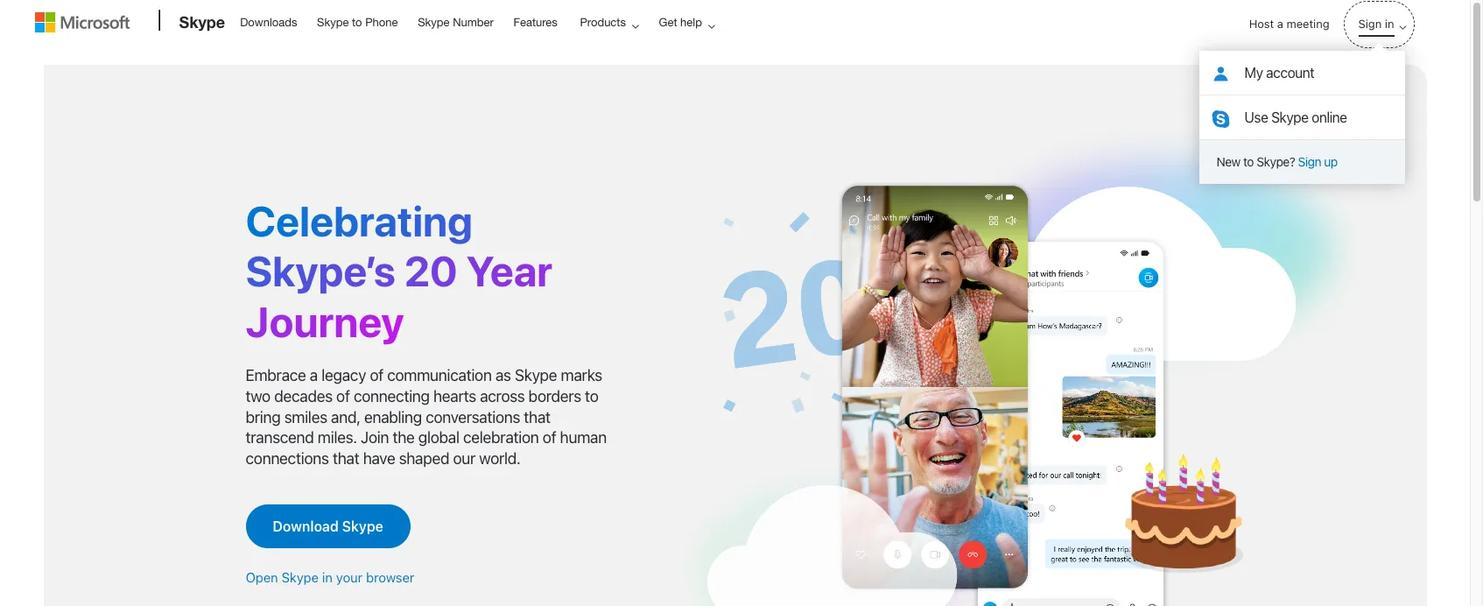 Task type: describe. For each thing, give the bounding box(es) containing it.
phone
[[365, 16, 398, 29]]

have
[[363, 450, 395, 468]]

marks
[[561, 366, 602, 384]]

human
[[560, 429, 607, 447]]

0 horizontal spatial in
[[322, 570, 333, 585]]

skype inside "embrace a legacy of communication as skype marks two decades of connecting hearts across borders to bring smiles and, enabling conversations that transcend miles. join the global celebration of human connections that have shaped our world."
[[515, 366, 557, 384]]

skype?
[[1257, 154, 1295, 169]]

products button
[[569, 1, 653, 44]]

skype to phone
[[317, 16, 398, 29]]

skype inside 'link'
[[418, 16, 450, 29]]

features
[[514, 16, 558, 29]]

help
[[681, 16, 702, 29]]

hearts
[[433, 387, 476, 405]]

user image
[[1212, 66, 1230, 83]]

enabling
[[364, 408, 422, 426]]

your
[[336, 570, 363, 585]]

shaped
[[399, 450, 449, 468]]

to for skype?
[[1244, 154, 1254, 169]]

the
[[393, 429, 415, 447]]

connecting
[[354, 387, 430, 405]]

use skype online
[[1245, 109, 1347, 125]]

1 horizontal spatial of
[[370, 366, 384, 384]]

global
[[418, 429, 460, 447]]

decades
[[274, 387, 333, 405]]

and,
[[331, 408, 360, 426]]

skype right the open
[[282, 570, 319, 585]]

as
[[496, 366, 511, 384]]

transcend
[[246, 429, 314, 447]]

year
[[466, 246, 553, 295]]

skype's
[[246, 246, 396, 295]]

conversations
[[426, 408, 520, 426]]

a for embrace
[[310, 366, 318, 384]]

1 horizontal spatial that
[[524, 408, 551, 426]]

microsoft image
[[35, 12, 129, 32]]

my account
[[1245, 65, 1315, 81]]

sign inside sign in "link"
[[1359, 17, 1382, 31]]

skype up 'your'
[[342, 519, 383, 535]]

open
[[246, 570, 278, 585]]

across
[[480, 387, 525, 405]]

1 vertical spatial of
[[336, 387, 350, 405]]

arrow down image
[[1393, 17, 1414, 38]]

20
[[404, 246, 458, 295]]

account
[[1267, 65, 1315, 81]]

features link
[[506, 1, 566, 43]]

to for phone
[[352, 16, 362, 29]]

download
[[273, 519, 339, 535]]

online
[[1312, 109, 1347, 125]]

a for host
[[1278, 17, 1284, 31]]

join
[[361, 429, 389, 447]]

celebrating skype's 20 year journey
[[246, 196, 553, 346]]

legacy
[[322, 366, 366, 384]]

browser
[[366, 570, 415, 585]]

menu inside 'menu bar'
[[1199, 51, 1405, 184]]

host
[[1249, 17, 1274, 31]]

1 vertical spatial sign
[[1298, 154, 1322, 169]]

miles.
[[318, 429, 357, 447]]



Task type: vqa. For each thing, say whether or not it's contained in the screenshot.

no



Task type: locate. For each thing, give the bounding box(es) containing it.
2 horizontal spatial of
[[543, 429, 556, 447]]

to inside "embrace a legacy of communication as skype marks two decades of connecting hearts across borders to bring smiles and, enabling conversations that transcend miles. join the global celebration of human connections that have shaped our world."
[[585, 387, 599, 405]]

0 vertical spatial a
[[1278, 17, 1284, 31]]

new to skype? sign up
[[1217, 154, 1338, 169]]

my account link
[[1199, 51, 1405, 95]]

that down miles.
[[333, 450, 359, 468]]

get
[[659, 16, 677, 29]]

skype up borders
[[515, 366, 557, 384]]

get help
[[659, 16, 702, 29]]

skype link
[[170, 1, 230, 48]]

embrace
[[246, 366, 306, 384]]

menu bar containing my account
[[35, 2, 1436, 184]]

open skype in your browser link
[[246, 570, 415, 585]]

in inside "link"
[[1385, 17, 1395, 31]]

1 horizontal spatial to
[[585, 387, 599, 405]]

skype
[[179, 12, 225, 32], [317, 16, 349, 29], [418, 16, 450, 29], [1272, 109, 1309, 125], [515, 366, 557, 384], [342, 519, 383, 535], [282, 570, 319, 585]]

a inside "embrace a legacy of communication as skype marks two decades of connecting hearts across borders to bring smiles and, enabling conversations that transcend miles. join the global celebration of human connections that have shaped our world."
[[310, 366, 318, 384]]

in left 'your'
[[322, 570, 333, 585]]

menu containing my account
[[1199, 51, 1405, 184]]

connections
[[246, 450, 329, 468]]

communication
[[387, 366, 492, 384]]

0 horizontal spatial to
[[352, 16, 362, 29]]

that down borders
[[524, 408, 551, 426]]

0 horizontal spatial of
[[336, 387, 350, 405]]

0 vertical spatial in
[[1385, 17, 1395, 31]]

new
[[1217, 154, 1241, 169]]

1 horizontal spatial in
[[1385, 17, 1395, 31]]

0 horizontal spatial sign
[[1298, 154, 1322, 169]]

to
[[352, 16, 362, 29], [1244, 154, 1254, 169], [585, 387, 599, 405]]

sign left arrow down icon
[[1359, 17, 1382, 31]]

to right new
[[1244, 154, 1254, 169]]

menu bar
[[35, 2, 1436, 184]]

2 vertical spatial to
[[585, 387, 599, 405]]

0 vertical spatial that
[[524, 408, 551, 426]]

of
[[370, 366, 384, 384], [336, 387, 350, 405], [543, 429, 556, 447]]

skype left downloads link
[[179, 12, 225, 32]]

download skype
[[273, 519, 383, 535]]

borders
[[529, 387, 581, 405]]

skype image
[[1212, 110, 1230, 128]]

download skype link
[[246, 505, 411, 549]]

journey
[[246, 297, 404, 346]]

bring
[[246, 408, 281, 426]]

0 horizontal spatial a
[[310, 366, 318, 384]]

of left human
[[543, 429, 556, 447]]

my
[[1245, 65, 1263, 81]]

in
[[1385, 17, 1395, 31], [322, 570, 333, 585]]

use
[[1245, 109, 1268, 125]]

host a meeting
[[1249, 17, 1330, 31]]

skype number
[[418, 16, 494, 29]]

celebration
[[463, 429, 539, 447]]

menu
[[1199, 51, 1405, 184]]

1 vertical spatial that
[[333, 450, 359, 468]]

of up connecting
[[370, 366, 384, 384]]

0 vertical spatial to
[[352, 16, 362, 29]]

a right host
[[1278, 17, 1284, 31]]

in right meeting
[[1385, 17, 1395, 31]]

of down legacy
[[336, 387, 350, 405]]

up
[[1324, 154, 1338, 169]]

meeting
[[1287, 17, 1330, 31]]

sign left up in the top of the page
[[1298, 154, 1322, 169]]

2 vertical spatial of
[[543, 429, 556, 447]]

great video calling with skype image
[[666, 117, 1374, 606]]

1 vertical spatial a
[[310, 366, 318, 384]]

number
[[453, 16, 494, 29]]

2 horizontal spatial to
[[1244, 154, 1254, 169]]

skype left phone
[[317, 16, 349, 29]]

to left phone
[[352, 16, 362, 29]]

embrace a legacy of communication as skype marks two decades of connecting hearts across borders to bring smiles and, enabling conversations that transcend miles. join the global celebration of human connections that have shaped our world.
[[246, 366, 607, 468]]

two
[[246, 387, 271, 405]]

downloads
[[240, 16, 297, 29]]

a
[[1278, 17, 1284, 31], [310, 366, 318, 384]]

skype number link
[[410, 1, 502, 43]]

open skype in your browser
[[246, 570, 415, 585]]

sign in
[[1359, 17, 1395, 31]]

celebrating
[[246, 196, 473, 245]]

downloads link
[[232, 1, 305, 43]]

get help button
[[648, 1, 729, 44]]

sign in link
[[1345, 2, 1414, 47]]

host a meeting link
[[1235, 2, 1344, 47]]

use skype online link
[[1199, 95, 1405, 139]]

skype inside menu
[[1272, 109, 1309, 125]]

skype to phone link
[[309, 1, 406, 43]]

skype left "number"
[[418, 16, 450, 29]]

1 horizontal spatial sign
[[1359, 17, 1382, 31]]

sign
[[1359, 17, 1382, 31], [1298, 154, 1322, 169]]

a inside "link"
[[1278, 17, 1284, 31]]

0 horizontal spatial that
[[333, 450, 359, 468]]

skype right use
[[1272, 109, 1309, 125]]

1 horizontal spatial a
[[1278, 17, 1284, 31]]

a up decades
[[310, 366, 318, 384]]

to down marks
[[585, 387, 599, 405]]

1 vertical spatial to
[[1244, 154, 1254, 169]]

world.
[[479, 450, 521, 468]]

products
[[580, 16, 626, 29]]

our
[[453, 450, 476, 468]]

1 vertical spatial in
[[322, 570, 333, 585]]

0 vertical spatial sign
[[1359, 17, 1382, 31]]

smiles
[[284, 408, 327, 426]]

0 vertical spatial of
[[370, 366, 384, 384]]

that
[[524, 408, 551, 426], [333, 450, 359, 468]]



